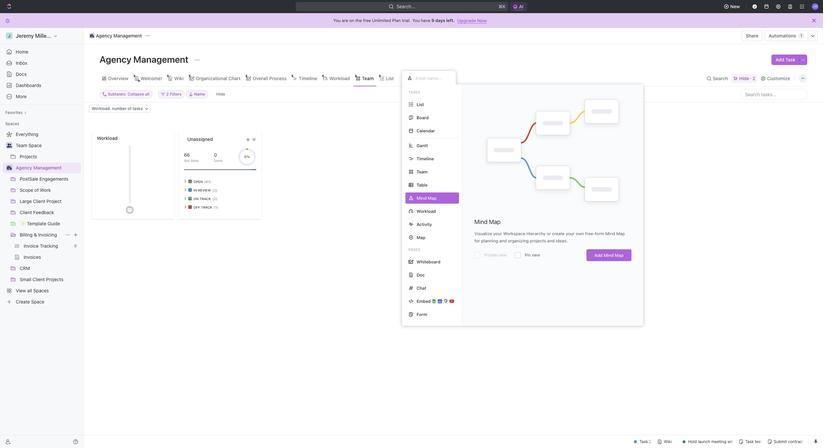 Task type: describe. For each thing, give the bounding box(es) containing it.
share button
[[742, 31, 763, 41]]

search
[[713, 75, 729, 81]]

chart
[[229, 75, 241, 81]]

planning
[[481, 238, 498, 244]]

have
[[421, 18, 431, 23]]

overall process
[[253, 75, 287, 81]]

add for add task
[[776, 57, 785, 62]]

billing & invoicing link
[[20, 230, 62, 240]]

Search tasks... text field
[[742, 89, 808, 99]]

agency management link inside tree
[[16, 163, 80, 173]]

⌘k
[[499, 4, 506, 9]]

done
[[214, 159, 223, 163]]

hierarchy
[[527, 231, 546, 236]]

1 vertical spatial management
[[133, 54, 189, 65]]

1 vertical spatial agency
[[100, 54, 131, 65]]

share
[[746, 33, 759, 38]]

team space link
[[16, 140, 80, 151]]

66
[[184, 152, 190, 158]]

activity
[[417, 222, 432, 227]]

you are on the free unlimited plan trial. you have 9 days left. upgrade now
[[334, 18, 487, 23]]

wiki
[[174, 75, 184, 81]]

now
[[477, 18, 487, 23]]

pin
[[525, 253, 531, 258]]

form
[[595, 231, 605, 236]]

organizational chart
[[196, 75, 241, 81]]

create
[[552, 231, 565, 236]]

1 you from the left
[[334, 18, 341, 23]]

customize
[[768, 75, 791, 81]]

own
[[576, 231, 584, 236]]

space
[[28, 143, 42, 148]]

doc
[[417, 272, 425, 278]]

chat
[[417, 286, 427, 291]]

billing & invoicing
[[20, 232, 57, 238]]

table
[[417, 182, 428, 188]]

off track (1)
[[194, 205, 218, 209]]

automations
[[769, 33, 797, 38]]

organizational chart link
[[195, 74, 241, 83]]

2 horizontal spatial workload
[[417, 209, 436, 214]]

1 and from the left
[[500, 238, 507, 244]]

tree inside sidebar navigation
[[3, 129, 81, 307]]

pages
[[409, 248, 421, 252]]

1
[[801, 33, 803, 38]]

view button
[[402, 71, 424, 86]]

home link
[[3, 47, 81, 57]]

form
[[417, 312, 427, 317]]

free-
[[586, 231, 595, 236]]

Enter name... field
[[415, 75, 451, 81]]

map inside visualize your workspace hierarchy or create your own free-form mind map for planning and organizing projects and ideas.
[[617, 231, 625, 236]]

done
[[191, 159, 199, 163]]

1 vertical spatial agency management
[[100, 54, 191, 65]]

favorites button
[[3, 109, 29, 117]]

2 vertical spatial team
[[417, 169, 428, 174]]

track for on track
[[200, 197, 211, 201]]

review
[[198, 188, 211, 192]]

or
[[547, 231, 551, 236]]

welcome! link
[[139, 74, 162, 83]]

on inside you are on the free unlimited plan trial. you have 9 days left. upgrade now
[[350, 18, 355, 23]]

docs
[[16, 71, 27, 77]]

workload link
[[328, 74, 350, 83]]

timeline inside the timeline link
[[299, 75, 317, 81]]

gantt
[[417, 143, 428, 148]]

private
[[485, 253, 498, 258]]

visualize your workspace hierarchy or create your own free-form mind map for planning and organizing projects and ideas.
[[475, 231, 625, 244]]

view for pin view
[[532, 253, 540, 258]]

agency inside sidebar navigation
[[16, 165, 32, 171]]

mind map
[[475, 219, 501, 226]]

in review (2)
[[194, 188, 217, 192]]

agency management inside sidebar navigation
[[16, 165, 62, 171]]

search...
[[397, 4, 416, 9]]

2 you from the left
[[413, 18, 420, 23]]

billing
[[20, 232, 33, 238]]

tasks
[[409, 90, 420, 94]]

spaces
[[5, 121, 19, 126]]

inbox
[[16, 60, 27, 66]]

search button
[[705, 74, 730, 83]]

hide button
[[214, 90, 228, 98]]

favorites
[[5, 110, 23, 115]]

&
[[34, 232, 37, 238]]

1 your from the left
[[494, 231, 502, 236]]

docs link
[[3, 69, 81, 80]]

team space
[[16, 143, 42, 148]]

(2) for in review (2)
[[213, 188, 217, 192]]

invoicing
[[38, 232, 57, 238]]

open (61)
[[194, 180, 211, 184]]

2
[[753, 75, 756, 81]]

upgrade
[[458, 18, 476, 23]]

2 and from the left
[[548, 238, 555, 244]]

1 horizontal spatial team
[[362, 75, 374, 81]]

free
[[363, 18, 371, 23]]

process
[[269, 75, 287, 81]]

the
[[356, 18, 362, 23]]

task
[[786, 57, 796, 62]]

not
[[184, 159, 190, 163]]

1 horizontal spatial agency management link
[[88, 32, 144, 40]]

on track (2)
[[194, 197, 217, 201]]



Task type: vqa. For each thing, say whether or not it's contained in the screenshot.
ninth SET PRIORITY image from the bottom
no



Task type: locate. For each thing, give the bounding box(es) containing it.
1 vertical spatial (2)
[[213, 197, 217, 201]]

embed
[[417, 299, 431, 304]]

2 vertical spatial management
[[33, 165, 62, 171]]

0 vertical spatial timeline
[[299, 75, 317, 81]]

1 vertical spatial add
[[595, 253, 603, 258]]

view
[[499, 253, 507, 258], [532, 253, 540, 258]]

1 horizontal spatial list
[[417, 102, 424, 107]]

add down the form
[[595, 253, 603, 258]]

team left list link
[[362, 75, 374, 81]]

0 vertical spatial business time image
[[90, 34, 94, 37]]

welcome!
[[141, 75, 162, 81]]

0 horizontal spatial on
[[194, 197, 199, 201]]

track down in review (2)
[[200, 197, 211, 201]]

new
[[731, 4, 740, 9]]

0 vertical spatial team
[[362, 75, 374, 81]]

0 horizontal spatial business time image
[[7, 166, 12, 170]]

1 horizontal spatial and
[[548, 238, 555, 244]]

off
[[194, 205, 200, 209]]

plan
[[392, 18, 401, 23]]

your left own
[[566, 231, 575, 236]]

track down on track (2)
[[201, 205, 212, 209]]

add task button
[[772, 55, 800, 65]]

sidebar navigation
[[0, 28, 84, 448]]

0 vertical spatial add
[[776, 57, 785, 62]]

team inside sidebar navigation
[[16, 143, 27, 148]]

1 horizontal spatial view
[[532, 253, 540, 258]]

1 vertical spatial team
[[16, 143, 27, 148]]

open
[[194, 180, 203, 184]]

wiki link
[[173, 74, 184, 83]]

private view
[[485, 253, 507, 258]]

1 horizontal spatial you
[[413, 18, 420, 23]]

0 vertical spatial (2)
[[213, 188, 217, 192]]

board
[[417, 115, 429, 120]]

2 vertical spatial mind
[[604, 253, 614, 258]]

management
[[114, 33, 142, 38], [133, 54, 189, 65], [33, 165, 62, 171]]

and
[[500, 238, 507, 244], [548, 238, 555, 244]]

you left are
[[334, 18, 341, 23]]

business time image inside tree
[[7, 166, 12, 170]]

agency management
[[96, 33, 142, 38], [100, 54, 191, 65], [16, 165, 62, 171]]

in
[[194, 188, 197, 192]]

0 vertical spatial agency management
[[96, 33, 142, 38]]

hide for hide
[[216, 92, 225, 97]]

organizational
[[196, 75, 227, 81]]

upgrade now link
[[458, 18, 487, 23]]

0 vertical spatial track
[[200, 197, 211, 201]]

mind up visualize at the bottom of page
[[475, 219, 488, 226]]

1 (2) from the top
[[213, 188, 217, 192]]

mind inside visualize your workspace hierarchy or create your own free-form mind map for planning and organizing projects and ideas.
[[606, 231, 616, 236]]

1 horizontal spatial your
[[566, 231, 575, 236]]

add inside "button"
[[776, 57, 785, 62]]

calendar
[[417, 128, 435, 133]]

2 (2) from the top
[[213, 197, 217, 201]]

workload inside workload 'link'
[[330, 75, 350, 81]]

add task
[[776, 57, 796, 62]]

add left task
[[776, 57, 785, 62]]

agency management link
[[88, 32, 144, 40], [16, 163, 80, 173]]

1 vertical spatial workload
[[97, 135, 118, 141]]

team link
[[361, 74, 374, 83]]

business time image
[[90, 34, 94, 37], [7, 166, 12, 170]]

1 horizontal spatial business time image
[[90, 34, 94, 37]]

0 horizontal spatial list
[[386, 75, 394, 81]]

1 vertical spatial track
[[201, 205, 212, 209]]

mind down the form
[[604, 253, 614, 258]]

mind
[[475, 219, 488, 226], [606, 231, 616, 236], [604, 253, 614, 258]]

workspace
[[504, 231, 526, 236]]

0 vertical spatial mind
[[475, 219, 488, 226]]

you
[[334, 18, 341, 23], [413, 18, 420, 23]]

view right pin
[[532, 253, 540, 258]]

66 not done
[[184, 152, 199, 163]]

team up table
[[417, 169, 428, 174]]

view button
[[402, 74, 424, 83]]

timeline down the gantt
[[417, 156, 434, 161]]

and down or
[[548, 238, 555, 244]]

on
[[350, 18, 355, 23], [194, 197, 199, 201]]

add mind map
[[595, 253, 624, 258]]

0 vertical spatial management
[[114, 33, 142, 38]]

list up board
[[417, 102, 424, 107]]

inbox link
[[3, 58, 81, 68]]

overall process link
[[252, 74, 287, 83]]

organizing
[[508, 238, 529, 244]]

0 horizontal spatial team
[[16, 143, 27, 148]]

trial.
[[402, 18, 411, 23]]

hide
[[740, 75, 750, 81], [216, 92, 225, 97]]

(2) for on track (2)
[[213, 197, 217, 201]]

2 your from the left
[[566, 231, 575, 236]]

user group image
[[7, 144, 12, 148]]

overall
[[253, 75, 268, 81]]

mind right the form
[[606, 231, 616, 236]]

hide 2
[[740, 75, 756, 81]]

0 vertical spatial agency management link
[[88, 32, 144, 40]]

timeline right process
[[299, 75, 317, 81]]

on up off
[[194, 197, 199, 201]]

1 vertical spatial on
[[194, 197, 199, 201]]

hide for hide 2
[[740, 75, 750, 81]]

and down workspace
[[500, 238, 507, 244]]

are
[[342, 18, 348, 23]]

2 vertical spatial agency management
[[16, 165, 62, 171]]

0 vertical spatial list
[[386, 75, 394, 81]]

2 vertical spatial agency
[[16, 165, 32, 171]]

2 horizontal spatial team
[[417, 169, 428, 174]]

add for add mind map
[[595, 253, 603, 258]]

0 vertical spatial workload
[[330, 75, 350, 81]]

0 horizontal spatial hide
[[216, 92, 225, 97]]

1 vertical spatial mind
[[606, 231, 616, 236]]

1 vertical spatial hide
[[216, 92, 225, 97]]

hide down organizational chart link
[[216, 92, 225, 97]]

timeline link
[[298, 74, 317, 83]]

team
[[362, 75, 374, 81], [16, 143, 27, 148], [417, 169, 428, 174]]

2 vertical spatial workload
[[417, 209, 436, 214]]

visualize
[[475, 231, 492, 236]]

0 horizontal spatial and
[[500, 238, 507, 244]]

1 view from the left
[[499, 253, 507, 258]]

0 horizontal spatial workload
[[97, 135, 118, 141]]

you left the have
[[413, 18, 420, 23]]

1 vertical spatial business time image
[[7, 166, 12, 170]]

1 horizontal spatial timeline
[[417, 156, 434, 161]]

0 horizontal spatial timeline
[[299, 75, 317, 81]]

1 horizontal spatial hide
[[740, 75, 750, 81]]

overview
[[108, 75, 129, 81]]

business time image inside agency management link
[[90, 34, 94, 37]]

0 horizontal spatial view
[[499, 253, 507, 258]]

list
[[386, 75, 394, 81], [417, 102, 424, 107]]

management inside sidebar navigation
[[33, 165, 62, 171]]

0 vertical spatial hide
[[740, 75, 750, 81]]

view for private view
[[499, 253, 507, 258]]

ideas.
[[556, 238, 568, 244]]

9
[[432, 18, 435, 23]]

1 horizontal spatial add
[[776, 57, 785, 62]]

1 vertical spatial timeline
[[417, 156, 434, 161]]

(61)
[[205, 180, 211, 184]]

days
[[436, 18, 445, 23]]

1 horizontal spatial workload
[[330, 75, 350, 81]]

your up "planning"
[[494, 231, 502, 236]]

(2) right review
[[213, 188, 217, 192]]

pin view
[[525, 253, 540, 258]]

0 horizontal spatial your
[[494, 231, 502, 236]]

hide inside button
[[216, 92, 225, 97]]

track
[[200, 197, 211, 201], [201, 205, 212, 209]]

on right are
[[350, 18, 355, 23]]

tree containing team space
[[3, 129, 81, 307]]

track for off track
[[201, 205, 212, 209]]

hide left 2
[[740, 75, 750, 81]]

list right team link
[[386, 75, 394, 81]]

(2) up (1)
[[213, 197, 217, 201]]

map
[[489, 219, 501, 226], [617, 231, 625, 236], [417, 235, 426, 240], [615, 253, 624, 258]]

0 horizontal spatial agency management link
[[16, 163, 80, 173]]

unlimited
[[372, 18, 391, 23]]

agency
[[96, 33, 112, 38], [100, 54, 131, 65], [16, 165, 32, 171]]

0 horizontal spatial you
[[334, 18, 341, 23]]

tree
[[3, 129, 81, 307]]

workload
[[330, 75, 350, 81], [97, 135, 118, 141], [417, 209, 436, 214]]

new button
[[722, 1, 744, 12]]

view right private
[[499, 253, 507, 258]]

0
[[214, 152, 217, 158]]

view
[[411, 75, 421, 81]]

1 horizontal spatial on
[[350, 18, 355, 23]]

2 view from the left
[[532, 253, 540, 258]]

1 vertical spatial agency management link
[[16, 163, 80, 173]]

left.
[[447, 18, 455, 23]]

0 horizontal spatial add
[[595, 253, 603, 258]]

list link
[[385, 74, 394, 83]]

dashboards
[[16, 83, 41, 88]]

1 vertical spatial list
[[417, 102, 424, 107]]

dashboards link
[[3, 80, 81, 91]]

0 vertical spatial on
[[350, 18, 355, 23]]

0 done
[[214, 152, 223, 163]]

0 vertical spatial agency
[[96, 33, 112, 38]]

overview link
[[107, 74, 129, 83]]

team right user group icon
[[16, 143, 27, 148]]

whiteboard
[[417, 259, 441, 265]]



